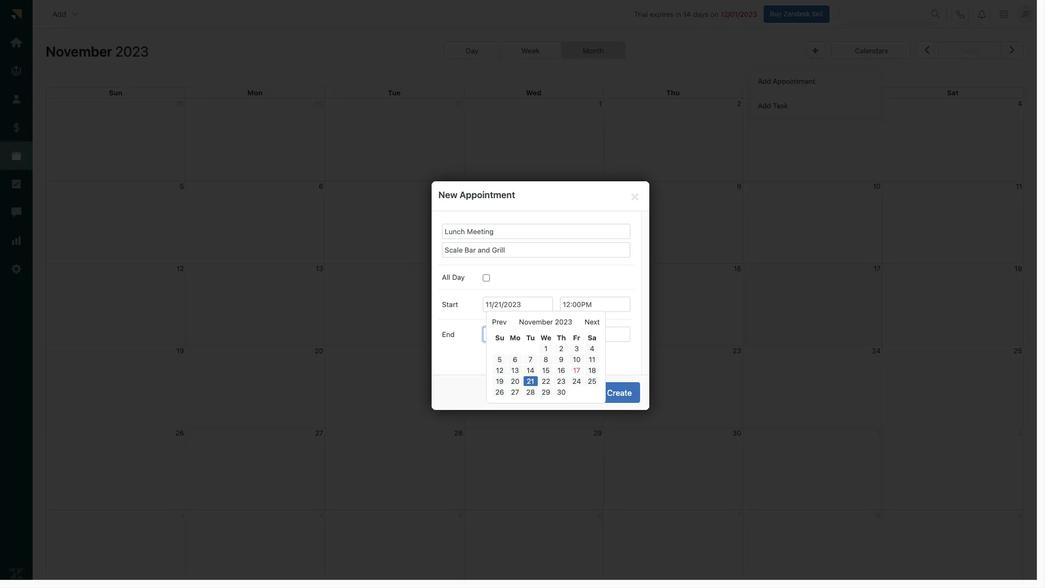 Task type: locate. For each thing, give the bounding box(es) containing it.
trial
[[634, 10, 648, 18]]

2 left add task
[[738, 99, 742, 108]]

0 horizontal spatial 17
[[573, 366, 581, 375]]

1 vertical spatial 2
[[560, 344, 564, 353]]

1 horizontal spatial 19
[[496, 377, 504, 386]]

1 horizontal spatial 17
[[874, 264, 881, 273]]

17 inside 17 link
[[573, 366, 581, 375]]

0 horizontal spatial 5
[[180, 182, 184, 190]]

30
[[557, 388, 566, 397], [733, 428, 742, 437]]

28 link
[[524, 387, 538, 397]]

0 vertical spatial 4
[[1018, 99, 1023, 108]]

appointment for add appointment
[[773, 77, 816, 85]]

november 2023 up we in the right of the page
[[519, 318, 573, 326]]

1 vertical spatial 15
[[543, 366, 550, 375]]

1 horizontal spatial 2023
[[555, 318, 573, 326]]

0 vertical spatial 23
[[733, 346, 742, 355]]

14 up 21 link
[[527, 366, 535, 375]]

1 horizontal spatial 30
[[733, 428, 742, 437]]

23
[[733, 346, 742, 355], [557, 377, 566, 386]]

1 horizontal spatial 8
[[598, 182, 602, 190]]

5 link
[[493, 355, 507, 364]]

search image
[[932, 10, 941, 18]]

0 horizontal spatial 22
[[542, 377, 551, 386]]

25
[[1014, 346, 1023, 355], [588, 377, 597, 386]]

th
[[557, 333, 566, 342]]

End Time text field
[[560, 327, 631, 342]]

15
[[595, 264, 602, 273], [543, 366, 550, 375]]

sun
[[109, 88, 123, 97]]

1 horizontal spatial 14
[[527, 366, 535, 375]]

1 horizontal spatial november
[[519, 318, 553, 326]]

7 up 14 link
[[529, 355, 533, 364]]

27
[[511, 388, 520, 397], [315, 428, 324, 437]]

2
[[738, 99, 742, 108], [560, 344, 564, 353]]

0 horizontal spatial 25
[[588, 377, 597, 386]]

0 vertical spatial 6
[[319, 182, 324, 190]]

11 inside 11 link
[[589, 355, 596, 364]]

november down chevron down image
[[46, 43, 112, 59]]

0 vertical spatial 16
[[734, 264, 742, 273]]

new appointment
[[439, 189, 516, 200]]

28
[[527, 388, 535, 397], [454, 428, 463, 437]]

buy zendesk sell
[[771, 10, 824, 18]]

4
[[1018, 99, 1023, 108], [590, 344, 595, 353]]

0 vertical spatial 15
[[595, 264, 602, 273]]

in
[[676, 10, 682, 18]]

add down 21 link
[[525, 388, 540, 397]]

1 vertical spatial 20
[[511, 377, 520, 386]]

0 vertical spatial 7
[[459, 182, 463, 190]]

next link
[[585, 317, 600, 327]]

3 down 'calendars'
[[877, 99, 881, 108]]

november 2023 down chevron down image
[[46, 43, 149, 59]]

4 link
[[585, 344, 600, 353]]

11 link
[[585, 355, 600, 364]]

2 vertical spatial 14
[[527, 366, 535, 375]]

None checkbox
[[483, 275, 490, 282]]

19 link
[[493, 376, 507, 386]]

30 inside 30 link
[[557, 388, 566, 397]]

all day
[[442, 273, 465, 282]]

1 vertical spatial november
[[519, 318, 553, 326]]

0 horizontal spatial appointment
[[460, 189, 516, 200]]

add left chevron down image
[[52, 9, 66, 18]]

november up tu
[[519, 318, 553, 326]]

1 horizontal spatial appointment
[[773, 77, 816, 85]]

0 horizontal spatial 30
[[557, 388, 566, 397]]

20
[[315, 346, 324, 355], [511, 377, 520, 386]]

0 horizontal spatial 4
[[590, 344, 595, 353]]

3 down fr at the bottom of the page
[[575, 344, 579, 353]]

fr
[[573, 333, 581, 342]]

1 horizontal spatial november 2023
[[519, 318, 573, 326]]

10 link
[[570, 355, 584, 364]]

0 vertical spatial 1
[[599, 99, 602, 108]]

1 vertical spatial appointment
[[460, 189, 516, 200]]

14 link
[[524, 365, 538, 375]]

2023
[[115, 43, 149, 59], [555, 318, 573, 326]]

8 up 15 link
[[544, 355, 549, 364]]

22 down sa
[[594, 346, 602, 355]]

calendars
[[856, 46, 889, 55]]

appointment up task
[[773, 77, 816, 85]]

11
[[1016, 182, 1023, 190], [589, 355, 596, 364]]

0 vertical spatial 2
[[738, 99, 742, 108]]

0 vertical spatial 29
[[542, 388, 551, 397]]

chevron down image
[[71, 10, 79, 18]]

1 horizontal spatial 10
[[874, 182, 881, 190]]

more
[[542, 388, 561, 397]]

1 vertical spatial 17
[[573, 366, 581, 375]]

add for add
[[52, 9, 66, 18]]

6
[[319, 182, 324, 190], [513, 355, 518, 364]]

1 vertical spatial 22
[[542, 377, 551, 386]]

1 horizontal spatial 12
[[496, 366, 504, 375]]

2 horizontal spatial 14
[[684, 10, 692, 18]]

zendesk image
[[9, 567, 23, 581]]

0 vertical spatial november 2023
[[46, 43, 149, 59]]

1 vertical spatial 2023
[[555, 318, 573, 326]]

add inside 'link'
[[525, 388, 540, 397]]

25 link
[[585, 376, 600, 386]]

buy zendesk sell button
[[764, 5, 830, 23]]

0 horizontal spatial 16
[[558, 366, 566, 375]]

2023 up sun
[[115, 43, 149, 59]]

add inside button
[[52, 9, 66, 18]]

1 horizontal spatial 22
[[594, 346, 602, 355]]

tue
[[388, 88, 401, 97]]

add up add task
[[758, 77, 771, 85]]

1 vertical spatial 13
[[512, 366, 519, 375]]

add left task
[[758, 101, 771, 110]]

0 vertical spatial 14
[[684, 10, 692, 18]]

1 vertical spatial 18
[[589, 366, 596, 375]]

7 link
[[524, 355, 538, 364]]

0 horizontal spatial 27
[[315, 428, 324, 437]]

3
[[877, 99, 881, 108], [575, 344, 579, 353]]

1 vertical spatial 9
[[559, 355, 564, 364]]

0 vertical spatial 2023
[[115, 43, 149, 59]]

buy
[[771, 10, 782, 18]]

appointment
[[773, 77, 816, 85], [460, 189, 516, 200]]

0 vertical spatial 9
[[737, 182, 742, 190]]

29 down create link
[[594, 428, 602, 437]]

0 vertical spatial 19
[[176, 346, 184, 355]]

3 inside 3 link
[[575, 344, 579, 353]]

6 link
[[508, 355, 523, 364]]

appointment for new appointment
[[460, 189, 516, 200]]

1 vertical spatial 12
[[496, 366, 504, 375]]

0 horizontal spatial 26
[[175, 428, 184, 437]]

12/01/2023
[[721, 10, 758, 18]]

0 vertical spatial 30
[[557, 388, 566, 397]]

22
[[594, 346, 602, 355], [542, 377, 551, 386]]

14 up day
[[455, 264, 463, 273]]

1 vertical spatial 16
[[558, 366, 566, 375]]

15 down 8 link
[[543, 366, 550, 375]]

30 link
[[555, 387, 569, 397]]

november 2023
[[46, 43, 149, 59], [519, 318, 573, 326]]

5
[[180, 182, 184, 190], [498, 355, 502, 364]]

24
[[873, 346, 881, 355], [573, 377, 581, 386]]

19
[[176, 346, 184, 355], [496, 377, 504, 386]]

2 up 9 "link"
[[560, 344, 564, 353]]

14 right in
[[684, 10, 692, 18]]

1 horizontal spatial 26
[[496, 388, 504, 397]]

1 vertical spatial 29
[[594, 428, 602, 437]]

14
[[684, 10, 692, 18], [455, 264, 463, 273], [527, 366, 535, 375]]

15 link
[[539, 365, 553, 375]]

2 link
[[555, 344, 569, 353]]

29 down 22 link
[[542, 388, 551, 397]]

2023 up th
[[555, 318, 573, 326]]

17
[[874, 264, 881, 273], [573, 366, 581, 375]]

21
[[527, 377, 535, 386]]

0 vertical spatial 25
[[1014, 346, 1023, 355]]

1 horizontal spatial 28
[[527, 388, 535, 397]]

1 horizontal spatial 13
[[512, 366, 519, 375]]

4 inside "link"
[[590, 344, 595, 353]]

1 vertical spatial 10
[[573, 355, 581, 364]]

0 horizontal spatial 29
[[542, 388, 551, 397]]

7 right new
[[459, 182, 463, 190]]

0 horizontal spatial 20
[[315, 346, 324, 355]]

0 vertical spatial 28
[[527, 388, 535, 397]]

22 up the 29 link
[[542, 377, 551, 386]]

1 vertical spatial 4
[[590, 344, 595, 353]]

0 horizontal spatial 10
[[573, 355, 581, 364]]

0 horizontal spatial 9
[[559, 355, 564, 364]]

appointment right new
[[460, 189, 516, 200]]

0 horizontal spatial 3
[[575, 344, 579, 353]]

8 left '×'
[[598, 182, 602, 190]]

13
[[316, 264, 324, 273], [512, 366, 519, 375]]

we
[[541, 333, 552, 342]]

1 vertical spatial 5
[[498, 355, 502, 364]]

10
[[874, 182, 881, 190], [573, 355, 581, 364]]

15 up start time text box
[[595, 264, 602, 273]]

18 link
[[585, 365, 600, 375]]

0 horizontal spatial 2023
[[115, 43, 149, 59]]

18
[[1015, 264, 1023, 273], [589, 366, 596, 375]]

7
[[459, 182, 463, 190], [529, 355, 533, 364]]

1 horizontal spatial 4
[[1018, 99, 1023, 108]]

today
[[960, 46, 980, 55]]

0 vertical spatial november
[[46, 43, 112, 59]]

12
[[177, 264, 184, 273], [496, 366, 504, 375]]

0 horizontal spatial 11
[[589, 355, 596, 364]]

0 horizontal spatial 12
[[177, 264, 184, 273]]

0 horizontal spatial 23
[[557, 377, 566, 386]]

16 link
[[555, 365, 569, 375]]

0 vertical spatial 13
[[316, 264, 324, 273]]

1 horizontal spatial 11
[[1016, 182, 1023, 190]]

0 vertical spatial 5
[[180, 182, 184, 190]]

0 vertical spatial 10
[[874, 182, 881, 190]]

1 vertical spatial 14
[[455, 264, 463, 273]]

0 horizontal spatial 18
[[589, 366, 596, 375]]

0 vertical spatial 18
[[1015, 264, 1023, 273]]

8
[[598, 182, 602, 190], [544, 355, 549, 364]]

Untitled Appointment text field
[[442, 224, 631, 239]]



Task type: describe. For each thing, give the bounding box(es) containing it.
su
[[496, 333, 505, 342]]

1 vertical spatial 27
[[315, 428, 324, 437]]

new
[[439, 189, 458, 200]]

1 horizontal spatial 25
[[1014, 346, 1023, 355]]

0 horizontal spatial 2
[[560, 344, 564, 353]]

calls image
[[956, 10, 965, 18]]

22 link
[[539, 376, 553, 386]]

1 inside 1 link
[[545, 344, 548, 353]]

1 horizontal spatial 5
[[498, 355, 502, 364]]

all
[[442, 273, 451, 282]]

add for add task
[[758, 101, 771, 110]]

create
[[607, 388, 632, 397]]

create link
[[599, 382, 640, 403]]

1 vertical spatial november 2023
[[519, 318, 573, 326]]

17 link
[[570, 365, 584, 375]]

plus image
[[813, 47, 819, 55]]

sell
[[812, 10, 824, 18]]

1 link
[[539, 344, 553, 353]]

1 horizontal spatial 1
[[599, 99, 602, 108]]

zendesk products image
[[1001, 10, 1008, 18]]

0 horizontal spatial november
[[46, 43, 112, 59]]

mon
[[248, 88, 263, 97]]

0 vertical spatial 12
[[177, 264, 184, 273]]

1 horizontal spatial 23
[[733, 346, 742, 355]]

0 horizontal spatial november 2023
[[46, 43, 149, 59]]

week
[[522, 46, 540, 55]]

mo
[[510, 333, 521, 342]]

sa
[[588, 333, 597, 342]]

add task
[[758, 101, 788, 110]]

1 vertical spatial 30
[[733, 428, 742, 437]]

1 horizontal spatial 18
[[1015, 264, 1023, 273]]

zendesk
[[784, 10, 811, 18]]

next
[[585, 318, 600, 326]]

1 vertical spatial 24
[[573, 377, 581, 386]]

add more details link
[[517, 382, 597, 403]]

start
[[442, 300, 458, 309]]

wed
[[526, 88, 542, 97]]

0 horizontal spatial 6
[[319, 182, 324, 190]]

we th
[[541, 333, 566, 342]]

× link
[[628, 187, 642, 203]]

day
[[466, 46, 479, 55]]

1 horizontal spatial 27
[[511, 388, 520, 397]]

day
[[452, 273, 465, 282]]

0 vertical spatial 20
[[315, 346, 324, 355]]

20 link
[[508, 376, 523, 386]]

1 horizontal spatial 9
[[737, 182, 742, 190]]

sat
[[948, 88, 959, 97]]

13 link
[[508, 365, 523, 375]]

1 vertical spatial 8
[[544, 355, 549, 364]]

1 horizontal spatial 20
[[511, 377, 520, 386]]

Start Time text field
[[560, 297, 631, 312]]

0 horizontal spatial 14
[[455, 264, 463, 273]]

Start Date text field
[[483, 297, 553, 312]]

tu
[[527, 333, 535, 342]]

0 vertical spatial 22
[[594, 346, 602, 355]]

16 inside 16 'link'
[[558, 366, 566, 375]]

1 vertical spatial 19
[[496, 377, 504, 386]]

29 link
[[539, 387, 553, 397]]

bell image
[[978, 10, 987, 18]]

24 link
[[570, 376, 584, 386]]

1 vertical spatial 25
[[588, 377, 597, 386]]

1 horizontal spatial 24
[[873, 346, 881, 355]]

trial expires in 14 days on 12/01/2023
[[634, 10, 758, 18]]

1 horizontal spatial 2
[[738, 99, 742, 108]]

×
[[631, 187, 640, 203]]

0 vertical spatial 8
[[598, 182, 602, 190]]

end
[[442, 330, 455, 339]]

8 link
[[539, 355, 553, 364]]

0 horizontal spatial 28
[[454, 428, 463, 437]]

expires
[[650, 10, 674, 18]]

angle right image
[[1010, 43, 1015, 57]]

1 vertical spatial 23
[[557, 377, 566, 386]]

12 link
[[493, 365, 507, 375]]

0 vertical spatial 17
[[874, 264, 881, 273]]

days
[[693, 10, 709, 18]]

27 link
[[508, 387, 523, 397]]

jp button
[[1017, 5, 1035, 23]]

jp
[[1022, 9, 1031, 18]]

add more details
[[525, 388, 589, 397]]

23 link
[[555, 376, 569, 386]]

add for add appointment
[[758, 77, 771, 85]]

angle left image
[[925, 43, 930, 57]]

End Date text field
[[483, 327, 553, 342]]

0 vertical spatial 26
[[496, 388, 504, 397]]

Location text field
[[442, 242, 631, 258]]

add button
[[44, 3, 88, 25]]

task
[[773, 101, 788, 110]]

on
[[711, 10, 719, 18]]

1 vertical spatial 26
[[175, 428, 184, 437]]

9 inside "link"
[[559, 355, 564, 364]]

7 inside 7 link
[[529, 355, 533, 364]]

prev link
[[492, 317, 507, 327]]

add for add more details
[[525, 388, 540, 397]]

1 horizontal spatial 6
[[513, 355, 518, 364]]

21 link
[[524, 376, 538, 386]]

add appointment
[[758, 77, 816, 85]]

prev
[[492, 318, 507, 326]]

26 link
[[493, 387, 507, 397]]

3 link
[[570, 344, 584, 353]]

1 horizontal spatial 3
[[877, 99, 881, 108]]

thu
[[667, 88, 680, 97]]

9 link
[[555, 355, 569, 364]]

0 horizontal spatial 13
[[316, 264, 324, 273]]

details
[[564, 388, 589, 397]]



Task type: vqa. For each thing, say whether or not it's contained in the screenshot.
8 link
yes



